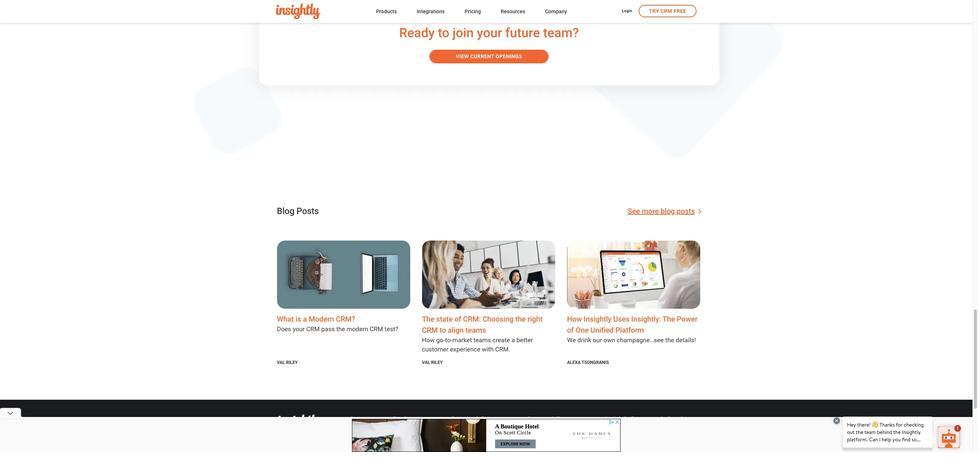 Task type: vqa. For each thing, say whether or not it's contained in the screenshot.
improve in the bottom left of the page
no



Task type: locate. For each thing, give the bounding box(es) containing it.
the left power
[[663, 315, 675, 324]]

align teams ebook feature insightly blog image
[[422, 241, 555, 309]]

2 horizontal spatial the
[[666, 337, 674, 344]]

company link
[[545, 7, 567, 17]]

help center link
[[527, 426, 549, 434]]

integrations
[[417, 8, 445, 14]]

team?
[[543, 25, 579, 41]]

0 vertical spatial insightly
[[584, 315, 612, 324]]

security & compliance
[[452, 427, 493, 432]]

alexa
[[567, 361, 581, 366]]

0 horizontal spatial a
[[303, 315, 307, 324]]

1 horizontal spatial resources
[[557, 416, 586, 423]]

0 horizontal spatial the
[[336, 326, 345, 333]]

teams
[[466, 326, 486, 335], [474, 337, 491, 344]]

val riley down does
[[277, 361, 298, 366]]

1 horizontal spatial riley
[[431, 361, 443, 366]]

& for privacy
[[476, 416, 480, 423]]

crm right try in the top right of the page
[[661, 8, 673, 14]]

2 the from the left
[[663, 315, 675, 324]]

insightly logo link
[[276, 3, 364, 19]]

security up security & compliance
[[451, 416, 474, 423]]

a right is
[[303, 315, 307, 324]]

1 vertical spatial security
[[452, 427, 466, 432]]

modern
[[347, 326, 368, 333]]

crm up go-
[[422, 326, 438, 335]]

0 vertical spatial resources
[[501, 8, 525, 14]]

to
[[438, 25, 450, 41], [440, 326, 446, 335]]

insightly logo image
[[276, 3, 320, 19], [277, 415, 322, 431]]

choosing
[[483, 315, 514, 324]]

support & resources
[[527, 416, 586, 423]]

view
[[456, 54, 469, 60]]

crm.
[[495, 346, 510, 354]]

the left state in the left of the page
[[422, 315, 435, 324]]

blog
[[277, 206, 295, 217]]

0 vertical spatial teams
[[466, 326, 486, 335]]

&
[[476, 416, 480, 423], [551, 416, 555, 423], [467, 427, 470, 432]]

the state of crm: choosing the right crm to align teams link
[[422, 315, 543, 335]]

alexa tsongranis
[[567, 361, 609, 366]]

riley down does
[[286, 361, 298, 366]]

the left details!
[[666, 337, 674, 344]]

help center
[[527, 427, 549, 432]]

& for compliance
[[467, 427, 470, 432]]

1 horizontal spatial val
[[422, 361, 430, 366]]

what is a modern crm? does your crm pass the modern crm test?
[[277, 315, 398, 333]]

1 vertical spatial a
[[512, 337, 515, 344]]

1 vertical spatial of
[[567, 326, 574, 335]]

2 val riley from the left
[[422, 361, 443, 366]]

& right 'support'
[[551, 416, 555, 423]]

platform
[[616, 326, 644, 335]]

1 vertical spatial how
[[422, 337, 435, 344]]

2 vertical spatial the
[[666, 337, 674, 344]]

the down crm?
[[336, 326, 345, 333]]

riley
[[286, 361, 298, 366], [431, 361, 443, 366]]

security & compliance link
[[451, 426, 493, 434]]

the
[[516, 315, 526, 324], [336, 326, 345, 333], [666, 337, 674, 344]]

view current openings button
[[430, 50, 549, 63]]

company up team?
[[545, 8, 567, 14]]

insightly
[[584, 315, 612, 324], [606, 416, 629, 423]]

0 vertical spatial insightly logo image
[[276, 3, 320, 19]]

0 horizontal spatial how
[[422, 337, 435, 344]]

view of user of insightly crm. image
[[567, 241, 701, 309]]

0 horizontal spatial val riley
[[277, 361, 298, 366]]

the left right
[[516, 315, 526, 324]]

resources up future
[[501, 8, 525, 14]]

products link
[[376, 7, 397, 17]]

startups
[[606, 438, 621, 443]]

crm down the what is a modern crm? link
[[306, 326, 320, 333]]

pass
[[321, 326, 335, 333]]

resources
[[501, 8, 525, 14], [557, 416, 586, 423]]

0 horizontal spatial &
[[467, 427, 470, 432]]

2 val from the left
[[422, 361, 430, 366]]

your up view current openings
[[477, 25, 502, 41]]

about link
[[350, 426, 361, 434]]

a left 'better'
[[512, 337, 515, 344]]

to up go-
[[440, 326, 446, 335]]

0 horizontal spatial of
[[455, 315, 461, 324]]

of
[[455, 315, 461, 324], [567, 326, 574, 335]]

resources up plan
[[557, 416, 586, 423]]

1 horizontal spatial &
[[476, 416, 480, 423]]

the
[[422, 315, 435, 324], [663, 315, 675, 324]]

1 horizontal spatial the
[[516, 315, 526, 324]]

0 vertical spatial how
[[567, 315, 582, 324]]

crm
[[661, 8, 673, 14], [306, 326, 320, 333], [370, 326, 383, 333], [422, 326, 438, 335], [393, 427, 402, 432]]

blog
[[661, 207, 675, 216]]

1 val from the left
[[277, 361, 285, 366]]

1 vertical spatial the
[[336, 326, 345, 333]]

0 vertical spatial the
[[516, 315, 526, 324]]

company up about
[[350, 416, 376, 423]]

val down customer
[[422, 361, 430, 366]]

pricing
[[465, 8, 481, 14]]

experience
[[450, 346, 481, 354]]

insightly up sales
[[606, 416, 629, 423]]

val riley down customer
[[422, 361, 443, 366]]

of up we
[[567, 326, 574, 335]]

products
[[376, 8, 397, 14], [393, 416, 418, 423]]

1 horizontal spatial the
[[663, 315, 675, 324]]

1 vertical spatial insightly logo image
[[277, 415, 322, 431]]

a inside what is a modern crm? does your crm pass the modern crm test?
[[303, 315, 307, 324]]

your down is
[[293, 326, 305, 333]]

teams up with
[[474, 337, 491, 344]]

how
[[567, 315, 582, 324], [422, 337, 435, 344]]

security up 'gdpr'
[[452, 427, 466, 432]]

val down does
[[277, 361, 285, 366]]

guided
[[527, 438, 540, 443]]

tsongranis
[[582, 361, 609, 366]]

2 riley from the left
[[431, 361, 443, 366]]

current
[[471, 54, 494, 60]]

0 horizontal spatial riley
[[286, 361, 298, 366]]

how up one
[[567, 315, 582, 324]]

ready to join your future team?
[[399, 25, 579, 41]]

view current openings
[[456, 54, 522, 60]]

how inside how insightly uses insightly: the power of one unified platform we drink our own champagne…see the details!
[[567, 315, 582, 324]]

see more blog posts link
[[628, 207, 702, 216]]

& for resources
[[551, 416, 555, 423]]

with
[[482, 346, 494, 354]]

of up align
[[455, 315, 461, 324]]

security inside security & compliance link
[[452, 427, 466, 432]]

1 vertical spatial your
[[293, 326, 305, 333]]

riley down customer
[[431, 361, 443, 366]]

a inside "the state of crm: choosing the right crm to align teams how go-to-market teams create a better customer experience with crm."
[[512, 337, 515, 344]]

center
[[537, 427, 549, 432]]

a
[[303, 315, 307, 324], [512, 337, 515, 344]]

login
[[622, 9, 632, 13]]

0 horizontal spatial your
[[293, 326, 305, 333]]

align
[[448, 326, 464, 335]]

0 vertical spatial security
[[451, 416, 474, 423]]

& up compliance
[[476, 416, 480, 423]]

guided onboarding plan link
[[527, 437, 572, 445]]

& down security & privacy
[[467, 427, 470, 432]]

1 vertical spatial company
[[350, 416, 376, 423]]

uses
[[614, 315, 630, 324]]

resources link
[[501, 7, 525, 17]]

1 vertical spatial products
[[393, 416, 418, 423]]

insightly up unified
[[584, 315, 612, 324]]

1 riley from the left
[[286, 361, 298, 366]]

your
[[477, 25, 502, 41], [293, 326, 305, 333]]

2 horizontal spatial &
[[551, 416, 555, 423]]

security for security & privacy
[[451, 416, 474, 423]]

crm left test?
[[370, 326, 383, 333]]

1 horizontal spatial val riley
[[422, 361, 443, 366]]

right
[[528, 315, 543, 324]]

0 vertical spatial company
[[545, 8, 567, 14]]

onboarding
[[541, 438, 562, 443]]

plan
[[563, 438, 572, 443]]

0 horizontal spatial the
[[422, 315, 435, 324]]

posts
[[297, 206, 319, 217]]

0 vertical spatial of
[[455, 315, 461, 324]]

free
[[674, 8, 687, 14]]

better
[[517, 337, 533, 344]]

how up customer
[[422, 337, 435, 344]]

customer
[[422, 346, 449, 354]]

0 vertical spatial a
[[303, 315, 307, 324]]

1 horizontal spatial of
[[567, 326, 574, 335]]

see
[[628, 207, 640, 216]]

0 horizontal spatial val
[[277, 361, 285, 366]]

1 horizontal spatial how
[[567, 315, 582, 324]]

to inside "the state of crm: choosing the right crm to align teams how go-to-market teams create a better customer experience with crm."
[[440, 326, 446, 335]]

crm?
[[336, 315, 355, 324]]

state
[[436, 315, 453, 324]]

the inside "the state of crm: choosing the right crm to align teams how go-to-market teams create a better customer experience with crm."
[[516, 315, 526, 324]]

teams down crm:
[[466, 326, 486, 335]]

val riley
[[277, 361, 298, 366], [422, 361, 443, 366]]

the inside what is a modern crm? does your crm pass the modern crm test?
[[336, 326, 345, 333]]

riley for pass
[[286, 361, 298, 366]]

security for security & compliance
[[452, 427, 466, 432]]

help
[[527, 427, 536, 432]]

0 vertical spatial your
[[477, 25, 502, 41]]

to left 'join' at the left top
[[438, 25, 450, 41]]

1 horizontal spatial a
[[512, 337, 515, 344]]

1 val riley from the left
[[277, 361, 298, 366]]

how inside "the state of crm: choosing the right crm to align teams how go-to-market teams create a better customer experience with crm."
[[422, 337, 435, 344]]

1 vertical spatial resources
[[557, 416, 586, 423]]

1 the from the left
[[422, 315, 435, 324]]

0 horizontal spatial company
[[350, 416, 376, 423]]

1 vertical spatial to
[[440, 326, 446, 335]]



Task type: describe. For each thing, give the bounding box(es) containing it.
0 horizontal spatial resources
[[501, 8, 525, 14]]

of inside how insightly uses insightly: the power of one unified platform we drink our own champagne…see the details!
[[567, 326, 574, 335]]

try
[[649, 8, 659, 14]]

support
[[527, 416, 549, 423]]

industries
[[661, 416, 689, 423]]

view current openings link
[[430, 50, 549, 63]]

crm inside "the state of crm: choosing the right crm to align teams how go-to-market teams create a better customer experience with crm."
[[422, 326, 438, 335]]

1 horizontal spatial company
[[545, 8, 567, 14]]

try crm free link
[[639, 5, 697, 17]]

sales
[[606, 427, 616, 432]]

modern
[[309, 315, 334, 324]]

startups link
[[606, 437, 622, 445]]

insightly for:
[[606, 416, 642, 423]]

login link
[[622, 8, 632, 15]]

see more blog posts
[[628, 207, 695, 216]]

marketing
[[393, 438, 412, 443]]

compliance
[[471, 427, 493, 432]]

power
[[677, 315, 698, 324]]

the inside how insightly uses insightly: the power of one unified platform we drink our own champagne…see the details!
[[666, 337, 674, 344]]

typewriter and laptop together. image
[[277, 241, 410, 309]]

crm:
[[463, 315, 481, 324]]

0 vertical spatial to
[[438, 25, 450, 41]]

crm up marketing
[[393, 427, 402, 432]]

is
[[296, 315, 301, 324]]

1 vertical spatial insightly
[[606, 416, 629, 423]]

details!
[[676, 337, 696, 344]]

of inside "the state of crm: choosing the right crm to align teams how go-to-market teams create a better customer experience with crm."
[[455, 315, 461, 324]]

own
[[604, 337, 616, 344]]

blog posts
[[277, 206, 319, 217]]

riley for to
[[431, 361, 443, 366]]

guided onboarding plan
[[527, 438, 572, 443]]

test?
[[385, 326, 398, 333]]

the inside how insightly uses insightly: the power of one unified platform we drink our own champagne…see the details!
[[663, 315, 675, 324]]

ready
[[399, 25, 435, 41]]

integrations link
[[417, 7, 445, 17]]

pricing link
[[465, 7, 481, 17]]

crm link
[[393, 426, 403, 434]]

careers
[[350, 438, 364, 443]]

val riley for what is a modern crm?
[[277, 361, 298, 366]]

create
[[493, 337, 510, 344]]

sales link
[[606, 426, 616, 434]]

drink
[[578, 337, 592, 344]]

insightly inside how insightly uses insightly: the power of one unified platform we drink our own champagne…see the details!
[[584, 315, 612, 324]]

your inside what is a modern crm? does your crm pass the modern crm test?
[[293, 326, 305, 333]]

what is a modern crm? link
[[277, 315, 355, 324]]

to-
[[445, 337, 453, 344]]

industries link
[[661, 416, 690, 424]]

about
[[350, 427, 361, 432]]

we
[[567, 337, 576, 344]]

posts
[[677, 207, 695, 216]]

val for the state of crm: choosing the right crm to align teams
[[422, 361, 430, 366]]

careers link
[[350, 437, 365, 445]]

try crm free
[[649, 8, 687, 14]]

try crm free button
[[639, 5, 697, 17]]

more
[[642, 207, 659, 216]]

how insightly uses insightly: the power of one unified platform link
[[567, 315, 698, 335]]

val riley for the state of crm: choosing the right crm to align teams
[[422, 361, 443, 366]]

the state of crm: choosing the right crm to align teams how go-to-market teams create a better customer experience with crm.
[[422, 315, 543, 354]]

go-
[[437, 337, 445, 344]]

val for what is a modern crm?
[[277, 361, 285, 366]]

one
[[576, 326, 589, 335]]

crm inside button
[[661, 8, 673, 14]]

security & privacy
[[451, 416, 502, 423]]

join
[[453, 25, 474, 41]]

1 horizontal spatial your
[[477, 25, 502, 41]]

our
[[593, 337, 602, 344]]

0 vertical spatial products
[[376, 8, 397, 14]]

for:
[[631, 416, 642, 423]]

1 vertical spatial teams
[[474, 337, 491, 344]]

champagne…see
[[617, 337, 664, 344]]

privacy
[[481, 416, 502, 423]]

does
[[277, 326, 291, 333]]

the inside "the state of crm: choosing the right crm to align teams how go-to-market teams create a better customer experience with crm."
[[422, 315, 435, 324]]

gdpr link
[[451, 437, 462, 445]]

openings
[[496, 54, 522, 60]]

future
[[506, 25, 540, 41]]

marketing link
[[393, 437, 412, 445]]

unified
[[591, 326, 614, 335]]

gdpr
[[452, 438, 462, 443]]

what
[[277, 315, 294, 324]]

market
[[453, 337, 472, 344]]



